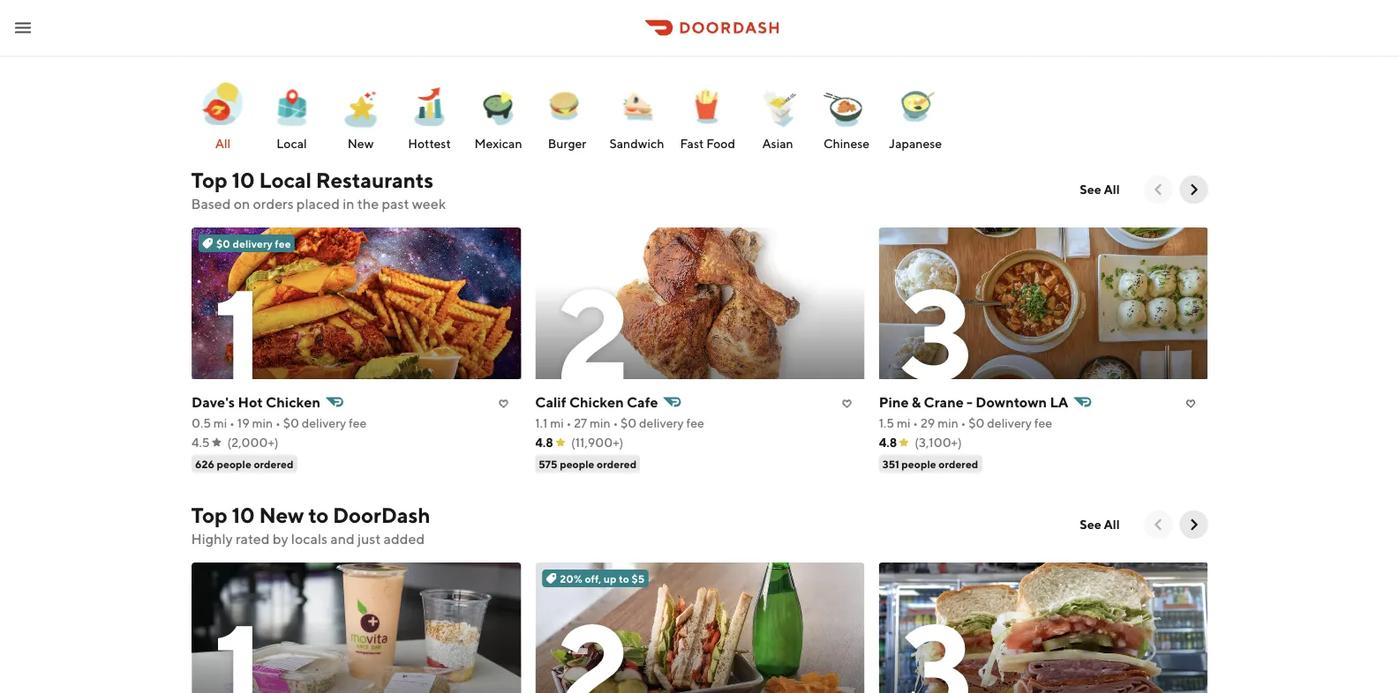 Task type: vqa. For each thing, say whether or not it's contained in the screenshot.
the bottommost 1 ×
no



Task type: locate. For each thing, give the bounding box(es) containing it.
2 ordered from the left
[[596, 458, 636, 471]]

1 vertical spatial see
[[1080, 518, 1101, 532]]

1 4.8 from the left
[[535, 436, 553, 450]]

&
[[911, 394, 921, 411]]

sandwich
[[610, 136, 664, 151]]

top 10 local restaurants based on orders placed in the past week
[[191, 167, 446, 212]]

0 horizontal spatial ordered
[[253, 458, 293, 471]]

all for top 10 local restaurants
[[1104, 182, 1120, 197]]

3 mi from the left
[[896, 416, 910, 431]]

1 vertical spatial to
[[618, 573, 629, 585]]

1 horizontal spatial mi
[[550, 416, 563, 431]]

3
[[900, 259, 971, 408]]

0 horizontal spatial min
[[252, 416, 273, 431]]

3 people from the left
[[901, 458, 936, 471]]

new up restaurants
[[348, 136, 374, 151]]

delivery down dave's hot chicken
[[301, 416, 346, 431]]

0 horizontal spatial to
[[308, 503, 329, 528]]

1 horizontal spatial people
[[559, 458, 594, 471]]

mi right 0.5
[[213, 416, 227, 431]]

all left next button of carousel icon
[[1104, 518, 1120, 532]]

min
[[252, 416, 273, 431], [589, 416, 610, 431], [937, 416, 958, 431]]

delivery for dave's
[[301, 416, 346, 431]]

1 vertical spatial see all
[[1080, 518, 1120, 532]]

1 horizontal spatial to
[[618, 573, 629, 585]]

1 vertical spatial previous button of carousel image
[[1150, 516, 1167, 534]]

min right 29
[[937, 416, 958, 431]]

delivery down cafe
[[639, 416, 683, 431]]

all left next button of carousel image
[[1104, 182, 1120, 197]]

• left 29
[[913, 416, 918, 431]]

1 previous button of carousel image from the top
[[1150, 181, 1167, 199]]

$​0 down dave's hot chicken
[[283, 416, 299, 431]]

all
[[215, 136, 231, 151], [1104, 182, 1120, 197], [1104, 518, 1120, 532]]

4.8 down 1.1
[[535, 436, 553, 450]]

previous button of carousel image left next button of carousel icon
[[1150, 516, 1167, 534]]

to up locals
[[308, 503, 329, 528]]

pine & crane - downtown la
[[878, 394, 1068, 411]]

1 top from the top
[[191, 167, 227, 192]]

2 see from the top
[[1080, 518, 1101, 532]]

1.1 mi • 27 min • $​0 delivery fee
[[535, 416, 704, 431]]

top for top 10 local restaurants
[[191, 167, 227, 192]]

week
[[412, 196, 446, 212]]

2 top from the top
[[191, 503, 227, 528]]

chicken up 27
[[569, 394, 623, 411]]

previous button of carousel image for top 10 local restaurants
[[1150, 181, 1167, 199]]

0 horizontal spatial $​0
[[283, 416, 299, 431]]

1 vertical spatial new
[[259, 503, 304, 528]]

2 mi from the left
[[550, 416, 563, 431]]

mi right 1.5 at right bottom
[[896, 416, 910, 431]]

1 min from the left
[[252, 416, 273, 431]]

0 horizontal spatial mi
[[213, 416, 227, 431]]

2 see all button from the top
[[1069, 511, 1130, 539]]

past
[[382, 196, 409, 212]]

3 $​0 from the left
[[968, 416, 984, 431]]

10 up rated
[[232, 503, 255, 528]]

1 see all from the top
[[1080, 182, 1120, 197]]

• down dave's hot chicken
[[275, 416, 280, 431]]

1 vertical spatial top
[[191, 503, 227, 528]]

0 horizontal spatial people
[[216, 458, 251, 471]]

2 horizontal spatial people
[[901, 458, 936, 471]]

by
[[272, 531, 288, 548]]

2 10 from the top
[[232, 503, 255, 528]]

rated
[[236, 531, 270, 548]]

local up orders
[[259, 167, 312, 192]]

10 inside top 10 new to doordash highly rated by locals and just added
[[232, 503, 255, 528]]

doordash
[[333, 503, 430, 528]]

• left 27
[[566, 416, 571, 431]]

new
[[348, 136, 374, 151], [259, 503, 304, 528]]

chicken up 0.5 mi • 19 min • $​0 delivery fee
[[265, 394, 320, 411]]

20% off, up to $5
[[560, 573, 644, 585]]

top
[[191, 167, 227, 192], [191, 503, 227, 528]]

0 vertical spatial see
[[1080, 182, 1101, 197]]

delivery
[[232, 237, 272, 250], [301, 416, 346, 431], [639, 416, 683, 431], [987, 416, 1031, 431]]

people right 351
[[901, 458, 936, 471]]

top up based
[[191, 167, 227, 192]]

local
[[277, 136, 307, 151], [259, 167, 312, 192]]

ordered
[[253, 458, 293, 471], [596, 458, 636, 471], [938, 458, 978, 471]]

2 people from the left
[[559, 458, 594, 471]]

see all for top 10 new to doordash
[[1080, 518, 1120, 532]]

dave's hot chicken
[[191, 394, 320, 411]]

0 vertical spatial local
[[277, 136, 307, 151]]

1 horizontal spatial $​0
[[620, 416, 636, 431]]

0 horizontal spatial new
[[259, 503, 304, 528]]

1.1
[[535, 416, 547, 431]]

mi
[[213, 416, 227, 431], [550, 416, 563, 431], [896, 416, 910, 431]]

people for 2
[[559, 458, 594, 471]]

delivery down the downtown at bottom
[[987, 416, 1031, 431]]

fee for dave's hot chicken
[[348, 416, 366, 431]]

see all
[[1080, 182, 1120, 197], [1080, 518, 1120, 532]]

min for 2
[[589, 416, 610, 431]]

0 vertical spatial to
[[308, 503, 329, 528]]

to
[[308, 503, 329, 528], [618, 573, 629, 585]]

2 vertical spatial all
[[1104, 518, 1120, 532]]

1 horizontal spatial chicken
[[569, 394, 623, 411]]

people right 575
[[559, 458, 594, 471]]

dave's
[[191, 394, 234, 411]]

10 inside top 10 local restaurants based on orders placed in the past week
[[232, 167, 255, 192]]

2 previous button of carousel image from the top
[[1150, 516, 1167, 534]]

fast
[[680, 136, 704, 151]]

$​0 down pine & crane - downtown la
[[968, 416, 984, 431]]

previous button of carousel image
[[1150, 181, 1167, 199], [1150, 516, 1167, 534]]

see all button
[[1069, 176, 1130, 204], [1069, 511, 1130, 539]]

$​0
[[283, 416, 299, 431], [620, 416, 636, 431], [968, 416, 984, 431]]

0 vertical spatial 10
[[232, 167, 255, 192]]

see all button for top 10 local restaurants
[[1069, 176, 1130, 204]]

1 horizontal spatial ordered
[[596, 458, 636, 471]]

0 vertical spatial new
[[348, 136, 374, 151]]

to right up
[[618, 573, 629, 585]]

next button of carousel image
[[1185, 181, 1203, 199]]

see all button for top 10 new to doordash
[[1069, 511, 1130, 539]]

0 vertical spatial top
[[191, 167, 227, 192]]

4.8 for 3
[[878, 436, 897, 450]]

1 vertical spatial local
[[259, 167, 312, 192]]

calif
[[535, 394, 566, 411]]

just
[[357, 531, 381, 548]]

new up by
[[259, 503, 304, 528]]

2 chicken from the left
[[569, 394, 623, 411]]

chicken
[[265, 394, 320, 411], [569, 394, 623, 411]]

351
[[882, 458, 899, 471]]

2 4.8 from the left
[[878, 436, 897, 450]]

la
[[1050, 394, 1068, 411]]

1 vertical spatial 10
[[232, 503, 255, 528]]

$​0 down cafe
[[620, 416, 636, 431]]

1 vertical spatial see all button
[[1069, 511, 1130, 539]]

previous button of carousel image left next button of carousel image
[[1150, 181, 1167, 199]]

local up top 10 local restaurants based on orders placed in the past week
[[277, 136, 307, 151]]

top inside top 10 new to doordash highly rated by locals and just added
[[191, 503, 227, 528]]

$5
[[631, 573, 644, 585]]

351 people ordered
[[882, 458, 978, 471]]

3 min from the left
[[937, 416, 958, 431]]

see for top 10 local restaurants
[[1080, 182, 1101, 197]]

placed
[[296, 196, 340, 212]]

4.5
[[191, 436, 209, 450]]

see
[[1080, 182, 1101, 197], [1080, 518, 1101, 532]]

0 vertical spatial previous button of carousel image
[[1150, 181, 1167, 199]]

2 min from the left
[[589, 416, 610, 431]]

orders
[[253, 196, 294, 212]]

top up highly
[[191, 503, 227, 528]]

up
[[603, 573, 616, 585]]

19
[[237, 416, 249, 431]]

min right 19
[[252, 416, 273, 431]]

1 vertical spatial all
[[1104, 182, 1120, 197]]

crane
[[923, 394, 963, 411]]

people down (2,000+)
[[216, 458, 251, 471]]

min right 27
[[589, 416, 610, 431]]

ordered down (3,100+)
[[938, 458, 978, 471]]

1 10 from the top
[[232, 167, 255, 192]]

4.8 down 1.5 at right bottom
[[878, 436, 897, 450]]

2 horizontal spatial $​0
[[968, 416, 984, 431]]

top inside top 10 local restaurants based on orders placed in the past week
[[191, 167, 227, 192]]

• left 19
[[229, 416, 234, 431]]

4.8
[[535, 436, 553, 450], [878, 436, 897, 450]]

20%
[[560, 573, 582, 585]]

3 • from the left
[[566, 416, 571, 431]]

0 vertical spatial see all button
[[1069, 176, 1130, 204]]

to for doordash
[[308, 503, 329, 528]]

delivery for calif
[[639, 416, 683, 431]]

added
[[384, 531, 425, 548]]

all up based
[[215, 136, 231, 151]]

0 horizontal spatial chicken
[[265, 394, 320, 411]]

1 see from the top
[[1080, 182, 1101, 197]]

1 horizontal spatial new
[[348, 136, 374, 151]]

10
[[232, 167, 255, 192], [232, 503, 255, 528]]

all for top 10 new to doordash
[[1104, 518, 1120, 532]]

2 horizontal spatial ordered
[[938, 458, 978, 471]]

mi right 1.1
[[550, 416, 563, 431]]

3 ordered from the left
[[938, 458, 978, 471]]

ordered down the (11,900+)
[[596, 458, 636, 471]]

• up the (11,900+)
[[613, 416, 618, 431]]

people
[[216, 458, 251, 471], [559, 458, 594, 471], [901, 458, 936, 471]]

2 $​0 from the left
[[620, 416, 636, 431]]

1 horizontal spatial min
[[589, 416, 610, 431]]

to inside top 10 new to doordash highly rated by locals and just added
[[308, 503, 329, 528]]

-
[[966, 394, 972, 411]]

• down pine & crane - downtown la
[[961, 416, 966, 431]]

(3,100+)
[[914, 436, 962, 450]]

1 see all button from the top
[[1069, 176, 1130, 204]]

2 horizontal spatial mi
[[896, 416, 910, 431]]

10 up on
[[232, 167, 255, 192]]

•
[[229, 416, 234, 431], [275, 416, 280, 431], [566, 416, 571, 431], [613, 416, 618, 431], [913, 416, 918, 431], [961, 416, 966, 431]]

0 vertical spatial see all
[[1080, 182, 1120, 197]]

ordered down (2,000+)
[[253, 458, 293, 471]]

1 horizontal spatial 4.8
[[878, 436, 897, 450]]

2 horizontal spatial min
[[937, 416, 958, 431]]

restaurants
[[316, 167, 433, 192]]

2 see all from the top
[[1080, 518, 1120, 532]]

0 horizontal spatial 4.8
[[535, 436, 553, 450]]

burger
[[548, 136, 586, 151]]

off,
[[584, 573, 601, 585]]

fee
[[274, 237, 291, 250], [348, 416, 366, 431], [686, 416, 704, 431], [1034, 416, 1052, 431]]

see for top 10 new to doordash
[[1080, 518, 1101, 532]]



Task type: describe. For each thing, give the bounding box(es) containing it.
1
[[213, 259, 261, 408]]

626 people ordered
[[195, 458, 293, 471]]

1 • from the left
[[229, 416, 234, 431]]

575 people ordered
[[538, 458, 636, 471]]

0.5 mi • 19 min • $​0 delivery fee
[[191, 416, 366, 431]]

on
[[234, 196, 250, 212]]

0 vertical spatial all
[[215, 136, 231, 151]]

locals
[[291, 531, 328, 548]]

$0
[[216, 237, 230, 250]]

pine
[[878, 394, 908, 411]]

delivery for pine
[[987, 416, 1031, 431]]

hot
[[237, 394, 262, 411]]

6 • from the left
[[961, 416, 966, 431]]

and
[[330, 531, 355, 548]]

mi for 3
[[896, 416, 910, 431]]

2 • from the left
[[275, 416, 280, 431]]

fee for calif chicken cafe
[[686, 416, 704, 431]]

ordered for 2
[[596, 458, 636, 471]]

mi for 2
[[550, 416, 563, 431]]

next button of carousel image
[[1185, 516, 1203, 534]]

highly
[[191, 531, 233, 548]]

hottest
[[408, 136, 451, 151]]

to for $5
[[618, 573, 629, 585]]

delivery right $0
[[232, 237, 272, 250]]

previous button of carousel image for top 10 new to doordash
[[1150, 516, 1167, 534]]

1 mi from the left
[[213, 416, 227, 431]]

fee for pine & crane - downtown la
[[1034, 416, 1052, 431]]

4 • from the left
[[613, 416, 618, 431]]

10 for new
[[232, 503, 255, 528]]

(2,000+)
[[227, 436, 278, 450]]

fast food
[[680, 136, 735, 151]]

1.5 mi • 29 min • $​0 delivery fee
[[878, 416, 1052, 431]]

$​0 for 2
[[620, 416, 636, 431]]

27
[[573, 416, 587, 431]]

mexican
[[474, 136, 522, 151]]

see all for top 10 local restaurants
[[1080, 182, 1120, 197]]

cafe
[[626, 394, 658, 411]]

downtown
[[975, 394, 1047, 411]]

575
[[538, 458, 557, 471]]

$0 delivery fee
[[216, 237, 291, 250]]

min for 3
[[937, 416, 958, 431]]

2
[[556, 259, 627, 408]]

0.5
[[191, 416, 211, 431]]

people for 3
[[901, 458, 936, 471]]

(11,900+)
[[571, 436, 623, 450]]

food
[[706, 136, 735, 151]]

in
[[343, 196, 354, 212]]

top for top 10 new to doordash
[[191, 503, 227, 528]]

chinese
[[824, 136, 870, 151]]

new inside top 10 new to doordash highly rated by locals and just added
[[259, 503, 304, 528]]

1.5
[[878, 416, 894, 431]]

626
[[195, 458, 214, 471]]

asian
[[762, 136, 793, 151]]

open menu image
[[12, 17, 34, 38]]

1 $​0 from the left
[[283, 416, 299, 431]]

the
[[357, 196, 379, 212]]

based
[[191, 196, 231, 212]]

local inside top 10 local restaurants based on orders placed in the past week
[[259, 167, 312, 192]]

calif chicken cafe
[[535, 394, 658, 411]]

29
[[920, 416, 935, 431]]

5 • from the left
[[913, 416, 918, 431]]

10 for local
[[232, 167, 255, 192]]

1 ordered from the left
[[253, 458, 293, 471]]

ordered for 3
[[938, 458, 978, 471]]

$​0 for 3
[[968, 416, 984, 431]]

1 chicken from the left
[[265, 394, 320, 411]]

top 10 new to doordash highly rated by locals and just added
[[191, 503, 430, 548]]

japanese
[[889, 136, 942, 151]]

4.8 for 2
[[535, 436, 553, 450]]

1 people from the left
[[216, 458, 251, 471]]



